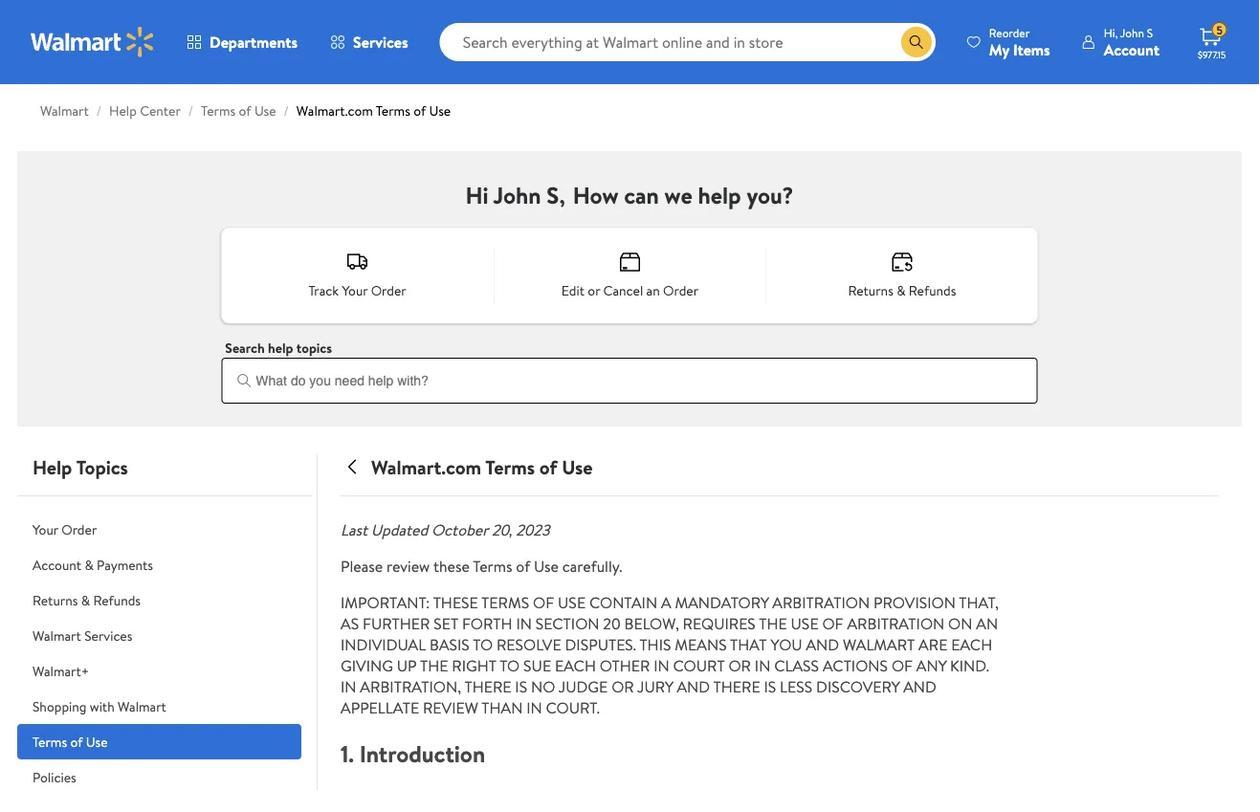 Task type: vqa. For each thing, say whether or not it's contained in the screenshot.
Save associated with Domino's $20 Gift Card
no



Task type: describe. For each thing, give the bounding box(es) containing it.
walmart+
[[33, 662, 89, 680]]

3 / from the left
[[284, 101, 289, 120]]

on
[[949, 613, 973, 635]]

2023
[[516, 520, 550, 541]]

1 vertical spatial services
[[84, 626, 132, 645]]

updated
[[371, 520, 428, 541]]

disputes.
[[565, 635, 636, 656]]

0 horizontal spatial order
[[62, 520, 97, 539]]

services inside popup button
[[353, 32, 408, 53]]

no
[[531, 677, 555, 698]]

services button
[[314, 19, 425, 65]]

resolve
[[497, 635, 561, 656]]

forth
[[462, 613, 513, 635]]

help center link
[[109, 101, 181, 120]]

2 is from the left
[[764, 677, 776, 698]]

track your order
[[309, 281, 406, 300]]

0 horizontal spatial use
[[558, 592, 586, 613]]

1 horizontal spatial and
[[806, 635, 839, 656]]

your order
[[33, 520, 97, 539]]

hi,
[[1104, 24, 1118, 41]]

2 horizontal spatial order
[[663, 281, 699, 300]]

terms down services popup button
[[376, 101, 410, 120]]

carefully.
[[563, 556, 622, 577]]

below,
[[624, 613, 679, 635]]

class
[[774, 656, 819, 677]]

departments
[[210, 32, 298, 53]]

appellate
[[341, 698, 419, 719]]

cancel
[[603, 281, 643, 300]]

payments
[[97, 556, 153, 574]]

october
[[432, 520, 488, 541]]

please
[[341, 556, 383, 577]]

0 horizontal spatial to
[[473, 635, 493, 656]]

can
[[624, 179, 659, 211]]

edit or cancel an order
[[562, 281, 699, 300]]

account & payments link
[[17, 547, 301, 583]]

2 / from the left
[[188, 101, 193, 120]]

how
[[573, 179, 619, 211]]

we
[[665, 179, 693, 211]]

reorder
[[989, 24, 1030, 41]]

edit or cancel an order link
[[494, 232, 766, 320]]

hi john s, how can we help you?
[[466, 179, 794, 211]]

policies link
[[17, 760, 301, 791]]

in right "than"
[[527, 698, 542, 719]]

giving
[[341, 656, 393, 677]]

in left you
[[755, 656, 771, 677]]

0 vertical spatial account
[[1104, 39, 1160, 60]]

search help topics
[[225, 339, 332, 357]]

0 horizontal spatial each
[[555, 656, 596, 677]]

0 vertical spatial walmart.com
[[297, 101, 373, 120]]

up
[[397, 656, 417, 677]]

What do you need help with? search field
[[221, 358, 1038, 404]]

basis
[[430, 635, 470, 656]]

account & payments
[[33, 556, 153, 574]]

john for hi
[[493, 179, 541, 211]]

1 vertical spatial help
[[33, 454, 72, 480]]

last
[[341, 520, 368, 541]]

5
[[1217, 22, 1223, 38]]

as
[[341, 613, 359, 635]]

0 horizontal spatial returns
[[33, 591, 78, 610]]

arbitration,
[[360, 677, 461, 698]]

1 horizontal spatial or
[[729, 656, 751, 677]]

0 vertical spatial returns
[[848, 281, 894, 300]]

0 horizontal spatial of
[[533, 592, 554, 613]]

are
[[919, 635, 948, 656]]

your order link
[[17, 512, 301, 547]]

my
[[989, 39, 1010, 60]]

less
[[780, 677, 813, 698]]

individual
[[341, 635, 426, 656]]

in right forth
[[516, 613, 532, 635]]

than
[[482, 698, 523, 719]]

& for bottom returns & refunds link
[[81, 591, 90, 610]]

important:
[[341, 592, 430, 613]]

terms up 20,
[[486, 454, 535, 480]]

an
[[976, 613, 998, 635]]

hi, john s account
[[1104, 24, 1160, 60]]

1 vertical spatial walmart.com
[[371, 454, 481, 480]]

other
[[600, 656, 650, 677]]

a
[[661, 592, 671, 613]]

walmart image
[[31, 27, 155, 57]]

further
[[363, 613, 430, 635]]

actions
[[823, 656, 888, 677]]

1 vertical spatial returns & refunds link
[[17, 583, 301, 618]]

important: these terms of use contain a mandatory arbitration provision that, as further set forth in section 20 below, requires the use of arbitration on an individual basis to resolve disputes. this means that you and walmart are each giving up the right to sue each other in court or in class actions of any kind. in arbitration, there is no judge or jury and there is less discovery and appellate review than in court.
[[341, 592, 999, 719]]

1 horizontal spatial use
[[791, 613, 819, 635]]

of down departments dropdown button
[[239, 101, 251, 120]]

items
[[1013, 39, 1051, 60]]

these
[[433, 556, 470, 577]]

walmart link
[[40, 101, 89, 120]]

walmart for walmart / help center / terms of use / walmart.com terms of use
[[40, 101, 89, 120]]

walmart
[[843, 635, 915, 656]]

hi
[[466, 179, 489, 211]]

terms of use
[[33, 733, 108, 751]]

discovery
[[816, 677, 900, 698]]

0 vertical spatial &
[[897, 281, 906, 300]]

walmart services
[[33, 626, 132, 645]]

requires
[[683, 613, 756, 635]]

2 there from the left
[[713, 677, 760, 698]]

1. introduction
[[341, 738, 485, 770]]

0 vertical spatial refunds
[[909, 281, 957, 300]]

review
[[423, 698, 478, 719]]

arbitration up you
[[773, 592, 870, 613]]

sue
[[524, 656, 551, 677]]

that,
[[959, 592, 999, 613]]

1 vertical spatial your
[[33, 520, 58, 539]]

walmart / help center / terms of use / walmart.com terms of use
[[40, 101, 451, 120]]

0 horizontal spatial and
[[677, 677, 710, 698]]

1 vertical spatial refunds
[[93, 591, 141, 610]]

walmart services link
[[17, 618, 301, 654]]

1 / from the left
[[96, 101, 102, 120]]

terms down 20,
[[473, 556, 513, 577]]

any
[[917, 656, 947, 677]]

these
[[433, 592, 478, 613]]

section
[[536, 613, 600, 635]]



Task type: locate. For each thing, give the bounding box(es) containing it.
help left 'topics'
[[33, 454, 72, 480]]

or right court
[[729, 656, 751, 677]]

services
[[353, 32, 408, 53], [84, 626, 132, 645]]

you
[[771, 635, 803, 656]]

john
[[1121, 24, 1144, 41], [493, 179, 541, 211]]

0 vertical spatial returns & refunds link
[[766, 232, 1038, 320]]

jury
[[637, 677, 673, 698]]

1 is from the left
[[515, 677, 528, 698]]

walmart+ link
[[17, 654, 301, 689]]

order right an on the right top of the page
[[663, 281, 699, 300]]

/ down departments
[[284, 101, 289, 120]]

1 horizontal spatial services
[[353, 32, 408, 53]]

back image
[[341, 456, 364, 479]]

walmart down 'walmart+' link
[[118, 697, 166, 716]]

of
[[533, 592, 554, 613], [823, 613, 844, 635], [892, 656, 913, 677]]

0 vertical spatial the
[[759, 613, 787, 635]]

& for account & payments "link" at the left
[[85, 556, 94, 574]]

use down carefully.
[[558, 592, 586, 613]]

account inside "link"
[[33, 556, 81, 574]]

help
[[698, 179, 741, 211], [268, 339, 293, 357]]

help left center
[[109, 101, 137, 120]]

services up walmart+
[[84, 626, 132, 645]]

terms of use link down departments dropdown button
[[201, 101, 276, 120]]

order inside 'link'
[[371, 281, 406, 300]]

2 horizontal spatial and
[[904, 677, 937, 698]]

Search search field
[[440, 23, 936, 61]]

introduction
[[360, 738, 485, 770]]

1 horizontal spatial returns & refunds link
[[766, 232, 1038, 320]]

shopping
[[33, 697, 87, 716]]

or left jury
[[612, 677, 634, 698]]

1 horizontal spatial there
[[713, 677, 760, 698]]

of up actions
[[823, 613, 844, 635]]

2 horizontal spatial of
[[892, 656, 913, 677]]

each right sue
[[555, 656, 596, 677]]

1 horizontal spatial refunds
[[909, 281, 957, 300]]

1 horizontal spatial order
[[371, 281, 406, 300]]

1 vertical spatial walmart
[[33, 626, 81, 645]]

terms
[[201, 101, 236, 120], [376, 101, 410, 120], [486, 454, 535, 480], [473, 556, 513, 577], [33, 733, 67, 751]]

the
[[759, 613, 787, 635], [420, 656, 448, 677]]

1 horizontal spatial john
[[1121, 24, 1144, 41]]

Search help topics search field
[[221, 339, 1038, 404]]

track your order link
[[221, 232, 494, 320]]

and
[[806, 635, 839, 656], [677, 677, 710, 698], [904, 677, 937, 698]]

reorder my items
[[989, 24, 1051, 60]]

your inside 'link'
[[342, 281, 368, 300]]

and down are
[[904, 677, 937, 698]]

topics
[[76, 454, 128, 480]]

edit
[[562, 281, 585, 300]]

shopping with walmart
[[33, 697, 166, 716]]

center
[[140, 101, 181, 120]]

and right jury
[[677, 677, 710, 698]]

1 there from the left
[[465, 677, 512, 698]]

0 horizontal spatial account
[[33, 556, 81, 574]]

of
[[239, 101, 251, 120], [414, 101, 426, 120], [540, 454, 557, 480], [516, 556, 530, 577], [70, 733, 83, 751]]

the right up
[[420, 656, 448, 677]]

0 vertical spatial walmart
[[40, 101, 89, 120]]

of down services popup button
[[414, 101, 426, 120]]

1 vertical spatial help
[[268, 339, 293, 357]]

departments button
[[170, 19, 314, 65]]

account
[[1104, 39, 1160, 60], [33, 556, 81, 574]]

last updated october 20, 2023
[[341, 520, 550, 541]]

there
[[465, 677, 512, 698], [713, 677, 760, 698]]

1 horizontal spatial of
[[823, 613, 844, 635]]

0 horizontal spatial help
[[33, 454, 72, 480]]

0 horizontal spatial is
[[515, 677, 528, 698]]

there left sue
[[465, 677, 512, 698]]

1 vertical spatial the
[[420, 656, 448, 677]]

of down 2023
[[516, 556, 530, 577]]

walmart.com terms of use
[[371, 454, 593, 480]]

1 horizontal spatial /
[[188, 101, 193, 120]]

terms up policies
[[33, 733, 67, 751]]

1.
[[341, 738, 354, 770]]

each
[[951, 635, 993, 656], [555, 656, 596, 677]]

to left sue
[[500, 656, 520, 677]]

with
[[90, 697, 115, 716]]

1 horizontal spatial returns
[[848, 281, 894, 300]]

0 vertical spatial john
[[1121, 24, 1144, 41]]

in
[[516, 613, 532, 635], [654, 656, 670, 677], [755, 656, 771, 677], [341, 677, 357, 698], [527, 698, 542, 719]]

court
[[673, 656, 725, 677]]

order up account & payments
[[62, 520, 97, 539]]

1 horizontal spatial each
[[951, 635, 993, 656]]

policies
[[33, 768, 76, 787]]

0 vertical spatial returns & refunds
[[848, 281, 957, 300]]

terms of use link down with at the bottom of page
[[17, 724, 301, 760]]

help topics
[[33, 454, 128, 480]]

0 horizontal spatial returns & refunds link
[[17, 583, 301, 618]]

20
[[603, 613, 621, 635]]

in right other
[[654, 656, 670, 677]]

terms right center
[[201, 101, 236, 120]]

s,
[[547, 179, 565, 211]]

1 horizontal spatial help
[[698, 179, 741, 211]]

services up "walmart.com terms of use" "link"
[[353, 32, 408, 53]]

help right we
[[698, 179, 741, 211]]

/ right center
[[188, 101, 193, 120]]

1 horizontal spatial your
[[342, 281, 368, 300]]

0 vertical spatial help
[[698, 179, 741, 211]]

an
[[647, 281, 660, 300]]

or
[[588, 281, 600, 300]]

topics
[[297, 339, 332, 357]]

search icon image
[[909, 34, 924, 50]]

0 horizontal spatial john
[[493, 179, 541, 211]]

court.
[[546, 698, 600, 719]]

means
[[675, 635, 727, 656]]

20,
[[492, 520, 512, 541]]

1 horizontal spatial account
[[1104, 39, 1160, 60]]

1 horizontal spatial is
[[764, 677, 776, 698]]

1 horizontal spatial returns & refunds
[[848, 281, 957, 300]]

Walmart Site-Wide search field
[[440, 23, 936, 61]]

walmart.com
[[297, 101, 373, 120], [371, 454, 481, 480]]

1 vertical spatial &
[[85, 556, 94, 574]]

/ right the walmart link
[[96, 101, 102, 120]]

1 vertical spatial terms of use link
[[17, 724, 301, 760]]

john left s,
[[493, 179, 541, 211]]

arbitration up any at the bottom right of page
[[847, 613, 945, 635]]

judge
[[559, 677, 608, 698]]

walmart up walmart+
[[33, 626, 81, 645]]

order right track
[[371, 281, 406, 300]]

0 horizontal spatial returns & refunds
[[33, 591, 141, 610]]

0 horizontal spatial help
[[268, 339, 293, 357]]

that
[[730, 635, 767, 656]]

each right are
[[951, 635, 993, 656]]

0 vertical spatial services
[[353, 32, 408, 53]]

of up 2023
[[540, 454, 557, 480]]

1 horizontal spatial the
[[759, 613, 787, 635]]

use
[[558, 592, 586, 613], [791, 613, 819, 635]]

/
[[96, 101, 102, 120], [188, 101, 193, 120], [284, 101, 289, 120]]

mandatory
[[675, 592, 769, 613]]

in down individual
[[341, 677, 357, 698]]

0 horizontal spatial or
[[612, 677, 634, 698]]

kind.
[[950, 656, 990, 677]]

1 vertical spatial returns
[[33, 591, 78, 610]]

of down shopping
[[70, 733, 83, 751]]

& inside "link"
[[85, 556, 94, 574]]

you?
[[747, 179, 794, 211]]

use
[[254, 101, 276, 120], [429, 101, 451, 120], [562, 454, 593, 480], [534, 556, 559, 577], [86, 733, 108, 751]]

walmart.com down services popup button
[[297, 101, 373, 120]]

walmart down walmart image
[[40, 101, 89, 120]]

search
[[225, 339, 265, 357]]

0 horizontal spatial the
[[420, 656, 448, 677]]

please review these terms of use carefully.
[[341, 556, 622, 577]]

2 horizontal spatial /
[[284, 101, 289, 120]]

0 horizontal spatial /
[[96, 101, 102, 120]]

0 vertical spatial your
[[342, 281, 368, 300]]

of left any at the bottom right of page
[[892, 656, 913, 677]]

account left the $977.15
[[1104, 39, 1160, 60]]

john left s
[[1121, 24, 1144, 41]]

0 horizontal spatial services
[[84, 626, 132, 645]]

of right terms at the bottom
[[533, 592, 554, 613]]

review
[[387, 556, 430, 577]]

to right basis at the bottom of page
[[473, 635, 493, 656]]

john inside 'hi, john s account'
[[1121, 24, 1144, 41]]

this
[[640, 635, 671, 656]]

is left less
[[764, 677, 776, 698]]

john for hi,
[[1121, 24, 1144, 41]]

0 horizontal spatial your
[[33, 520, 58, 539]]

0 horizontal spatial refunds
[[93, 591, 141, 610]]

account down 'your order' at left bottom
[[33, 556, 81, 574]]

there down that
[[713, 677, 760, 698]]

walmart.com terms of use link
[[297, 101, 451, 120]]

terms
[[482, 592, 529, 613]]

track
[[309, 281, 339, 300]]

walmart.com up last updated october 20, 2023
[[371, 454, 481, 480]]

0 horizontal spatial there
[[465, 677, 512, 698]]

help inside search box
[[268, 339, 293, 357]]

1 vertical spatial john
[[493, 179, 541, 211]]

1 vertical spatial returns & refunds
[[33, 591, 141, 610]]

or
[[729, 656, 751, 677], [612, 677, 634, 698]]

help left topics
[[268, 339, 293, 357]]

your up account & payments
[[33, 520, 58, 539]]

is left no
[[515, 677, 528, 698]]

use up class in the right of the page
[[791, 613, 819, 635]]

contain
[[589, 592, 658, 613]]

is
[[515, 677, 528, 698], [764, 677, 776, 698]]

refunds
[[909, 281, 957, 300], [93, 591, 141, 610]]

$977.15
[[1198, 48, 1226, 61]]

s
[[1147, 24, 1153, 41]]

and right you
[[806, 635, 839, 656]]

your
[[342, 281, 368, 300], [33, 520, 58, 539]]

walmart for walmart services
[[33, 626, 81, 645]]

to
[[473, 635, 493, 656], [500, 656, 520, 677]]

your right track
[[342, 281, 368, 300]]

1 horizontal spatial help
[[109, 101, 137, 120]]

0 vertical spatial help
[[109, 101, 137, 120]]

terms of use link
[[201, 101, 276, 120], [17, 724, 301, 760]]

2 vertical spatial walmart
[[118, 697, 166, 716]]

2 vertical spatial &
[[81, 591, 90, 610]]

0 vertical spatial terms of use link
[[201, 101, 276, 120]]

1 horizontal spatial to
[[500, 656, 520, 677]]

1 vertical spatial account
[[33, 556, 81, 574]]

&
[[897, 281, 906, 300], [85, 556, 94, 574], [81, 591, 90, 610]]

the up class in the right of the page
[[759, 613, 787, 635]]

set
[[434, 613, 459, 635]]



